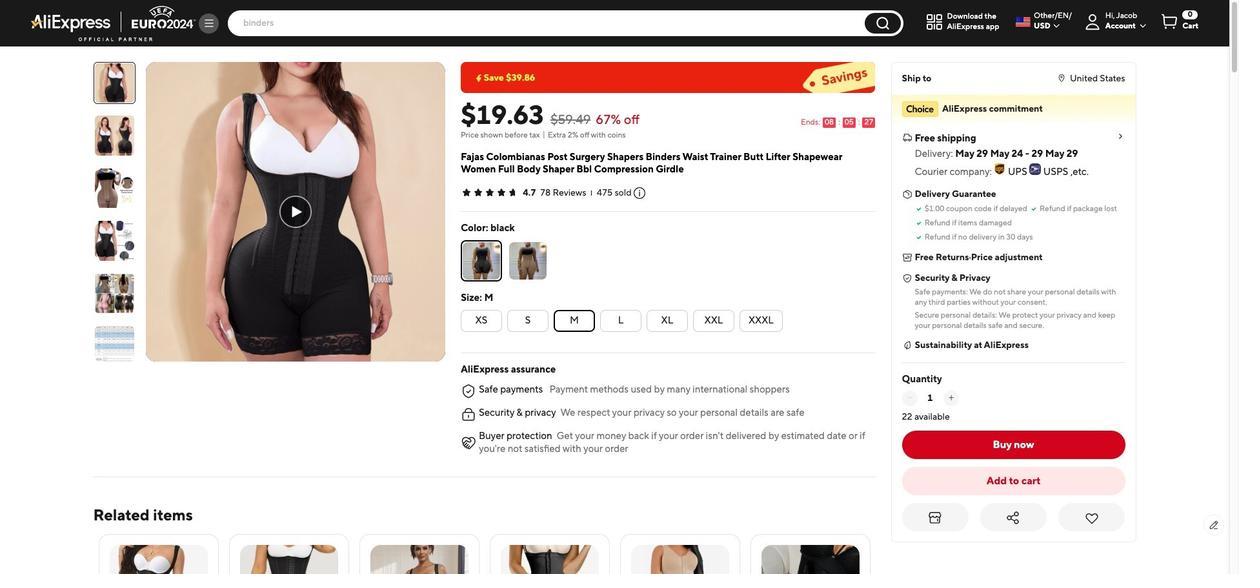 Task type: describe. For each thing, give the bounding box(es) containing it.
4 vavr7jz image from the top
[[902, 340, 913, 351]]

3 vavr7jz image from the top
[[902, 252, 913, 263]]

binders text field
[[237, 17, 859, 30]]

2 vavr7jz image from the top
[[902, 189, 913, 200]]



Task type: locate. For each thing, give the bounding box(es) containing it.
vavr7jz image
[[902, 273, 913, 283]]

1sqid_b image
[[203, 17, 215, 29]]

None button
[[865, 13, 901, 34]]

None text field
[[921, 391, 941, 406]]

1 vavr7jz image from the top
[[902, 132, 913, 143]]

vavr7jz image
[[902, 132, 913, 143], [902, 189, 913, 200], [902, 252, 913, 263], [902, 340, 913, 351]]



Task type: vqa. For each thing, say whether or not it's contained in the screenshot.
bottommost vAVr7jZ icon
yes



